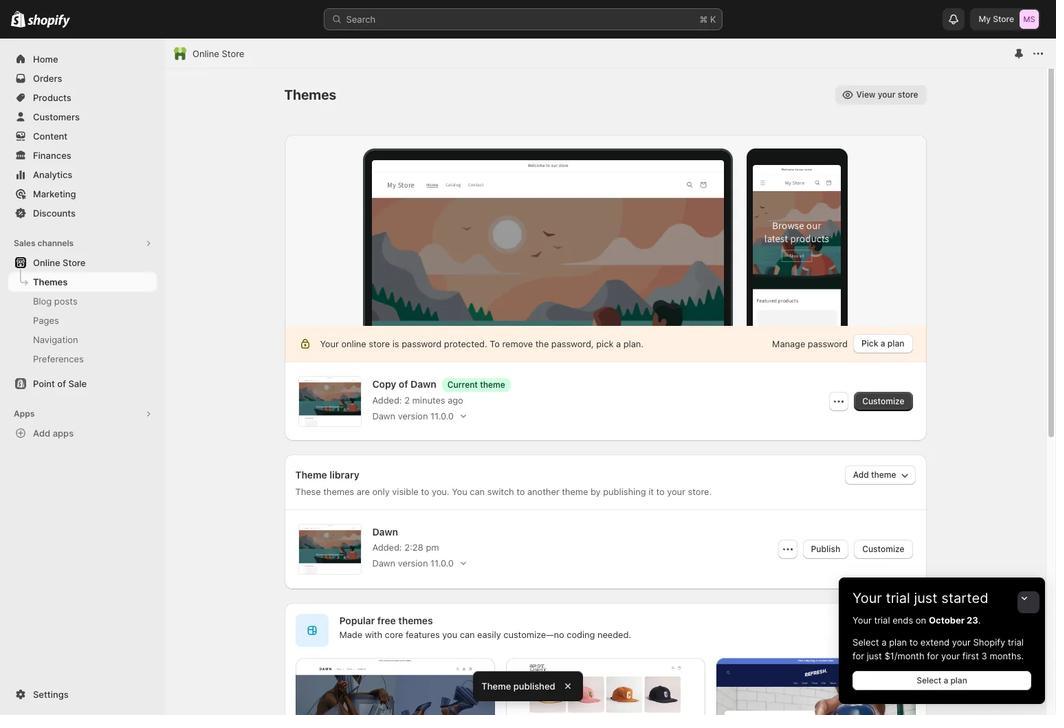Task type: locate. For each thing, give the bounding box(es) containing it.
a
[[882, 637, 887, 648], [944, 675, 948, 685]]

1 vertical spatial a
[[944, 675, 948, 685]]

online up 'themes'
[[33, 257, 60, 268]]

1 vertical spatial your
[[941, 650, 960, 661]]

plan for select a plan to extend your shopify trial for just $1/month for your first 3 months.
[[889, 637, 907, 648]]

1 horizontal spatial plan
[[950, 675, 967, 685]]

trial up ends
[[886, 590, 910, 606]]

store right my
[[993, 14, 1014, 24]]

plan for select a plan
[[950, 675, 967, 685]]

your
[[952, 637, 971, 648], [941, 650, 960, 661]]

0 vertical spatial select
[[853, 637, 879, 648]]

for left $1/month
[[853, 650, 864, 661]]

pages link
[[8, 311, 157, 330]]

2 vertical spatial trial
[[1008, 637, 1024, 648]]

0 vertical spatial your
[[853, 590, 882, 606]]

plan
[[889, 637, 907, 648], [950, 675, 967, 685]]

0 vertical spatial store
[[993, 14, 1014, 24]]

just
[[914, 590, 938, 606], [867, 650, 882, 661]]

1 horizontal spatial just
[[914, 590, 938, 606]]

1 vertical spatial online store
[[33, 257, 86, 268]]

select inside select a plan to extend your shopify trial for just $1/month for your first 3 months.
[[853, 637, 879, 648]]

point of sale link
[[8, 374, 157, 393]]

0 vertical spatial plan
[[889, 637, 907, 648]]

1 your from the top
[[853, 590, 882, 606]]

1 vertical spatial just
[[867, 650, 882, 661]]

0 vertical spatial trial
[[886, 590, 910, 606]]

search
[[346, 14, 376, 25]]

online store right 'online store' image
[[193, 48, 244, 59]]

on
[[916, 615, 926, 626]]

orders
[[33, 73, 62, 84]]

trial inside your trial just started dropdown button
[[886, 590, 910, 606]]

select a plan to extend your shopify trial for just $1/month for your first 3 months.
[[853, 637, 1024, 661]]

your left first at the right bottom of the page
[[941, 650, 960, 661]]

products link
[[8, 88, 157, 107]]

plan inside select a plan to extend your shopify trial for just $1/month for your first 3 months.
[[889, 637, 907, 648]]

a down select a plan to extend your shopify trial for just $1/month for your first 3 months.
[[944, 675, 948, 685]]

months.
[[990, 650, 1024, 661]]

.
[[978, 615, 981, 626]]

online
[[193, 48, 219, 59], [33, 257, 60, 268]]

0 vertical spatial a
[[882, 637, 887, 648]]

0 horizontal spatial plan
[[889, 637, 907, 648]]

0 horizontal spatial store
[[63, 257, 86, 268]]

1 vertical spatial trial
[[874, 615, 890, 626]]

blog posts
[[33, 296, 78, 307]]

for
[[853, 650, 864, 661], [927, 650, 939, 661]]

select down select a plan to extend your shopify trial for just $1/month for your first 3 months.
[[917, 675, 941, 685]]

sales
[[14, 238, 35, 248]]

0 horizontal spatial a
[[882, 637, 887, 648]]

select for select a plan to extend your shopify trial for just $1/month for your first 3 months.
[[853, 637, 879, 648]]

23
[[967, 615, 978, 626]]

apps
[[53, 428, 74, 439]]

add apps button
[[8, 424, 157, 443]]

online store link down channels
[[8, 253, 157, 272]]

1 vertical spatial select
[[917, 675, 941, 685]]

0 horizontal spatial select
[[853, 637, 879, 648]]

online store link right 'online store' image
[[193, 47, 244, 61]]

my store
[[979, 14, 1014, 24]]

point of sale button
[[0, 374, 165, 393]]

your inside dropdown button
[[853, 590, 882, 606]]

trial
[[886, 590, 910, 606], [874, 615, 890, 626], [1008, 637, 1024, 648]]

0 vertical spatial online store
[[193, 48, 244, 59]]

1 vertical spatial store
[[222, 48, 244, 59]]

trial left ends
[[874, 615, 890, 626]]

your
[[853, 590, 882, 606], [853, 615, 872, 626]]

1 horizontal spatial for
[[927, 650, 939, 661]]

your left ends
[[853, 615, 872, 626]]

settings link
[[8, 685, 157, 704]]

0 vertical spatial just
[[914, 590, 938, 606]]

point
[[33, 378, 55, 389]]

trial up the months.
[[1008, 637, 1024, 648]]

settings
[[33, 689, 69, 700]]

⌘
[[700, 14, 708, 25]]

online store link
[[193, 47, 244, 61], [8, 253, 157, 272]]

a up $1/month
[[882, 637, 887, 648]]

a for select a plan
[[944, 675, 948, 685]]

k
[[710, 14, 716, 25]]

content
[[33, 131, 67, 142]]

0 horizontal spatial for
[[853, 650, 864, 661]]

plan down first at the right bottom of the page
[[950, 675, 967, 685]]

apps button
[[8, 404, 157, 424]]

a inside select a plan to extend your shopify trial for just $1/month for your first 3 months.
[[882, 637, 887, 648]]

1 vertical spatial online store link
[[8, 253, 157, 272]]

1 horizontal spatial select
[[917, 675, 941, 685]]

online store down channels
[[33, 257, 86, 268]]

your trial just started
[[853, 590, 988, 606]]

your up first at the right bottom of the page
[[952, 637, 971, 648]]

select
[[853, 637, 879, 648], [917, 675, 941, 685]]

theme
[[481, 681, 511, 692]]

2 your from the top
[[853, 615, 872, 626]]

1 vertical spatial plan
[[950, 675, 967, 685]]

customers
[[33, 111, 80, 122]]

1 horizontal spatial online store
[[193, 48, 244, 59]]

select for select a plan
[[917, 675, 941, 685]]

online store
[[193, 48, 244, 59], [33, 257, 86, 268]]

online store image
[[173, 47, 187, 61]]

$1/month
[[885, 650, 925, 661]]

for down extend on the bottom of the page
[[927, 650, 939, 661]]

shopify image
[[28, 14, 70, 28]]

trial for ends
[[874, 615, 890, 626]]

0 vertical spatial online
[[193, 48, 219, 59]]

store up themes link
[[63, 257, 86, 268]]

preferences link
[[8, 349, 157, 369]]

1 vertical spatial your
[[853, 615, 872, 626]]

0 horizontal spatial just
[[867, 650, 882, 661]]

0 vertical spatial online store link
[[193, 47, 244, 61]]

orders link
[[8, 69, 157, 88]]

2 vertical spatial store
[[63, 257, 86, 268]]

plan up $1/month
[[889, 637, 907, 648]]

your up "your trial ends on october 23 ."
[[853, 590, 882, 606]]

online right 'online store' image
[[193, 48, 219, 59]]

select left to
[[853, 637, 879, 648]]

october
[[929, 615, 965, 626]]

just up on
[[914, 590, 938, 606]]

0 horizontal spatial online
[[33, 257, 60, 268]]

just left $1/month
[[867, 650, 882, 661]]

pages
[[33, 315, 59, 326]]

just inside dropdown button
[[914, 590, 938, 606]]

theme published
[[481, 681, 555, 692]]

1 horizontal spatial a
[[944, 675, 948, 685]]

store
[[993, 14, 1014, 24], [222, 48, 244, 59], [63, 257, 86, 268]]

finances link
[[8, 146, 157, 165]]

store right 'online store' image
[[222, 48, 244, 59]]

my
[[979, 14, 991, 24]]



Task type: describe. For each thing, give the bounding box(es) containing it.
select a plan link
[[853, 671, 1031, 690]]

your for your trial just started
[[853, 590, 882, 606]]

0 horizontal spatial online store
[[33, 257, 86, 268]]

content link
[[8, 127, 157, 146]]

add apps
[[33, 428, 74, 439]]

0 vertical spatial your
[[952, 637, 971, 648]]

just inside select a plan to extend your shopify trial for just $1/month for your first 3 months.
[[867, 650, 882, 661]]

1 horizontal spatial online
[[193, 48, 219, 59]]

2 for from the left
[[927, 650, 939, 661]]

my store image
[[1020, 10, 1039, 29]]

themes
[[33, 276, 68, 287]]

finances
[[33, 150, 71, 161]]

analytics
[[33, 169, 72, 180]]

1 horizontal spatial store
[[222, 48, 244, 59]]

your trial just started button
[[839, 578, 1045, 606]]

of
[[57, 378, 66, 389]]

discounts
[[33, 208, 76, 219]]

trial inside select a plan to extend your shopify trial for just $1/month for your first 3 months.
[[1008, 637, 1024, 648]]

published
[[513, 681, 555, 692]]

home
[[33, 54, 58, 65]]

your trial ends on october 23 .
[[853, 615, 981, 626]]

point of sale
[[33, 378, 87, 389]]

shopify
[[973, 637, 1005, 648]]

themes link
[[8, 272, 157, 292]]

⌘ k
[[700, 14, 716, 25]]

customers link
[[8, 107, 157, 127]]

to
[[909, 637, 918, 648]]

first
[[962, 650, 979, 661]]

marketing link
[[8, 184, 157, 204]]

shopify image
[[11, 11, 26, 28]]

channels
[[37, 238, 74, 248]]

trial for just
[[886, 590, 910, 606]]

extend
[[920, 637, 950, 648]]

posts
[[54, 296, 78, 307]]

select a plan
[[917, 675, 967, 685]]

marketing
[[33, 188, 76, 199]]

started
[[941, 590, 988, 606]]

ends
[[893, 615, 913, 626]]

2 horizontal spatial store
[[993, 14, 1014, 24]]

1 for from the left
[[853, 650, 864, 661]]

your for your trial ends on october 23 .
[[853, 615, 872, 626]]

preferences
[[33, 353, 84, 364]]

home link
[[8, 50, 157, 69]]

add
[[33, 428, 50, 439]]

analytics link
[[8, 165, 157, 184]]

0 horizontal spatial online store link
[[8, 253, 157, 272]]

discounts link
[[8, 204, 157, 223]]

your trial just started element
[[839, 613, 1045, 704]]

3
[[981, 650, 987, 661]]

1 horizontal spatial online store link
[[193, 47, 244, 61]]

sale
[[68, 378, 87, 389]]

sales channels
[[14, 238, 74, 248]]

navigation
[[33, 334, 78, 345]]

blog
[[33, 296, 52, 307]]

navigation link
[[8, 330, 157, 349]]

a for select a plan to extend your shopify trial for just $1/month for your first 3 months.
[[882, 637, 887, 648]]

apps
[[14, 408, 35, 419]]

sales channels button
[[8, 234, 157, 253]]

blog posts link
[[8, 292, 157, 311]]

products
[[33, 92, 71, 103]]

1 vertical spatial online
[[33, 257, 60, 268]]



Task type: vqa. For each thing, say whether or not it's contained in the screenshot.
Point of Sale "Button"
yes



